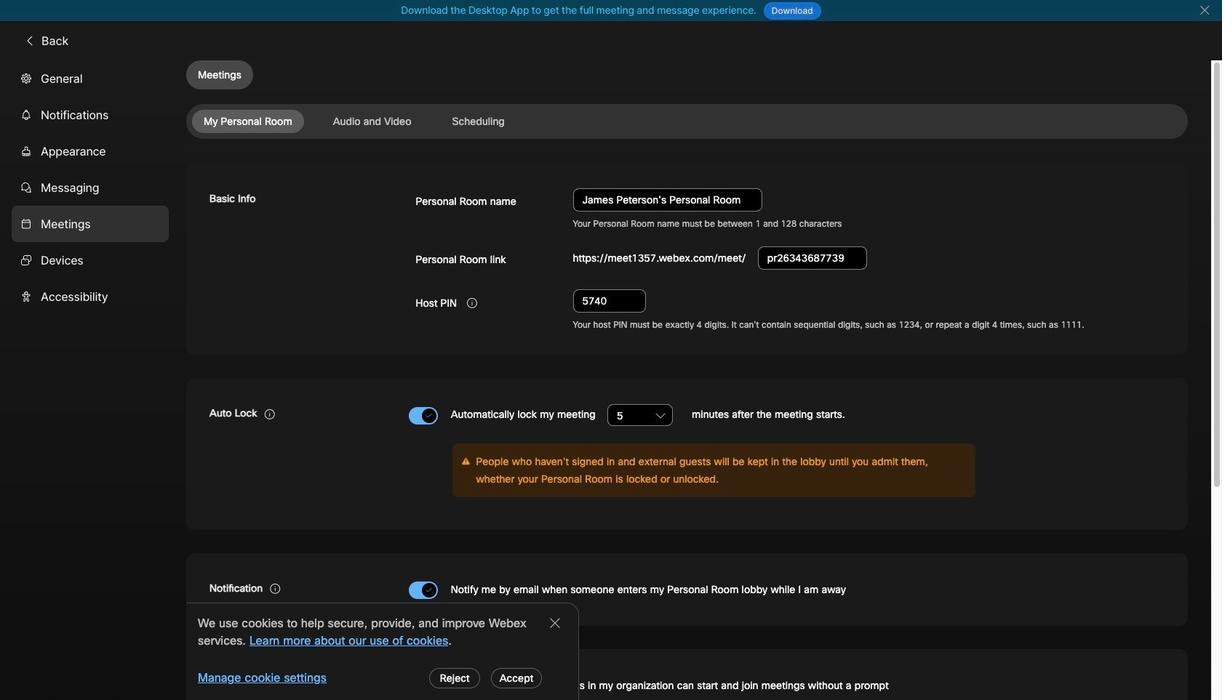 Task type: vqa. For each thing, say whether or not it's contained in the screenshot.
1st list item from the top
no



Task type: describe. For each thing, give the bounding box(es) containing it.
meetings tab
[[12, 206, 169, 242]]

settings navigation
[[0, 60, 186, 701]]

accessibility tab
[[12, 279, 169, 315]]

devices tab
[[12, 242, 169, 279]]

cancel_16 image
[[1199, 4, 1211, 16]]

appearance tab
[[12, 133, 169, 169]]



Task type: locate. For each thing, give the bounding box(es) containing it.
messaging tab
[[12, 169, 169, 206]]

notifications tab
[[12, 97, 169, 133]]

general tab
[[12, 60, 169, 97]]



